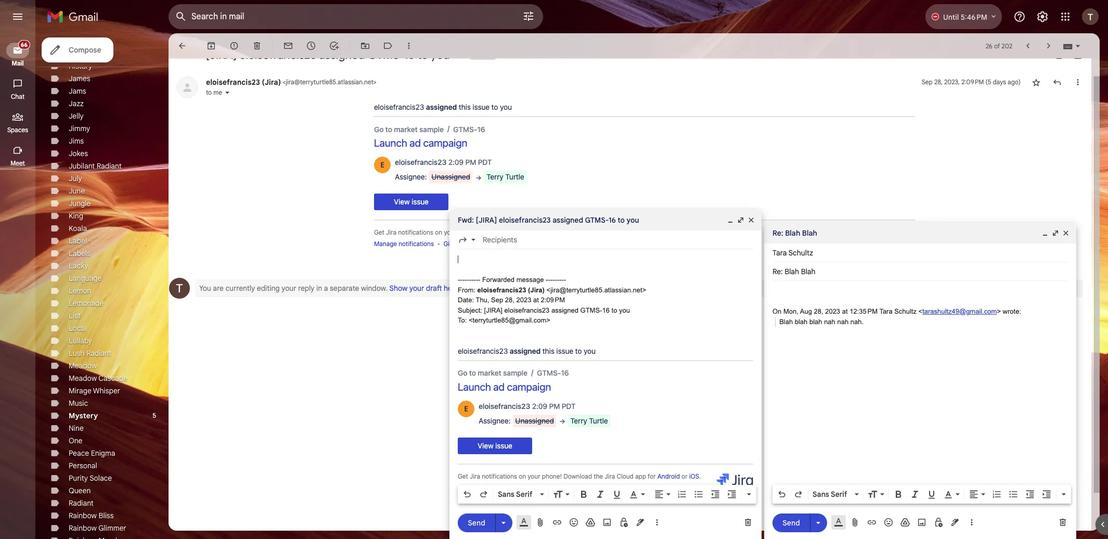 Task type: describe. For each thing, give the bounding box(es) containing it.
send button for blah
[[773, 514, 811, 532]]

jira down "fwd: [jira] eloisefrancis23 assigned gtms-16 to you"
[[521, 229, 532, 237]]

app for leftmost android link
[[552, 229, 563, 237]]

search in mail image
[[172, 7, 191, 26]]

personal
[[69, 461, 97, 471]]

more options image for re: blah blah
[[969, 517, 976, 528]]

koala link
[[69, 224, 87, 233]]

back to inbox image
[[177, 41, 187, 51]]

indent more ‪(⌘])‬ image
[[1042, 489, 1053, 500]]

newer image
[[1023, 41, 1034, 51]]

bliss
[[99, 511, 114, 521]]

one link
[[69, 436, 83, 446]]

eloisefrancis23 up (jira)
[[239, 48, 317, 62]]

---------- forwarded message --------- from:
[[458, 276, 566, 294]]

policy for privacy policy "link" inside fwd: [jira] eloisefrancis23 assigned gtms-16 to you dialog
[[601, 484, 618, 492]]

blah inside on mon, aug 28, 2023 at 12:35 pm tara schultz < tarashultz49@gmail.com > wrote: blah blah blah nah nah nah.
[[780, 318, 793, 326]]

radiant link
[[69, 499, 94, 508]]

are
[[213, 284, 224, 293]]

separate
[[330, 284, 359, 293]]

66 link
[[6, 40, 30, 58]]

→ image
[[475, 174, 483, 182]]

3 - from the left
[[463, 276, 465, 284]]

jungle
[[69, 199, 91, 208]]

rainbow glimmer link
[[69, 524, 126, 533]]

july
[[69, 174, 82, 183]]

> inside eloisefrancis23 (jira) < jira@terryturtle85.atlassian.net >
[[374, 78, 377, 86]]

privacy for leftmost android link privacy policy "link"
[[494, 240, 515, 248]]

sans serif option for eloisefrancis23
[[496, 489, 538, 500]]

<jira@terryturtle85.atlassian.net>
[[547, 286, 647, 294]]

chat heading
[[0, 93, 35, 101]]

you are currently editing your reply in a separate window. show your draft here.
[[199, 284, 461, 293]]

sep 28, 2023, 2:09 pm (5 days ago)
[[922, 78, 1021, 86]]

policy for leftmost android link privacy policy "link"
[[517, 240, 534, 248]]

local link
[[69, 324, 87, 333]]

lullaby link
[[69, 336, 92, 346]]

privacy policy link for android link to the right
[[578, 484, 618, 492]]

lemonade
[[69, 299, 104, 308]]

give for give feedback link for leftmost android link privacy policy "link"
[[444, 240, 457, 248]]

italic ‪(⌘i)‬ image for fwd: [jira] eloisefrancis23 assigned gtms-16 to you
[[596, 489, 606, 500]]

snooze image
[[306, 41, 317, 51]]

12 - from the left
[[548, 276, 551, 284]]

subject:
[[458, 306, 483, 314]]

gtms- inside the <jira@terryturtle85.atlassian.net> date: thu, sep 28, 2023 at 2:09 pm subject: [jira] eloisefrancis23 assigned gtms-16 to you to:  <terryturtle85@gmail.com>
[[581, 306, 603, 314]]

select input tool image
[[1076, 42, 1082, 50]]

music
[[69, 399, 88, 408]]

re: blah blah dialog
[[765, 223, 1077, 539]]

insert signature image
[[636, 517, 646, 528]]

insert link ‪(⌘k)‬ image for eloisefrancis23
[[552, 517, 563, 528]]

get jira notifications on your phone! download the jira cloud app for android or ios . for leftmost android link privacy policy "link"
[[374, 229, 618, 237]]

mystery link
[[69, 411, 98, 421]]

tara schultz
[[773, 248, 814, 258]]

get for manage notifications link associated with leftmost android link privacy policy "link"
[[374, 229, 385, 237]]

to inside go to market sample / gtms-16 launch ad campaign
[[386, 125, 392, 134]]

1 nah from the left
[[825, 318, 836, 326]]

5
[[153, 412, 156, 420]]

indent less ‪(⌘[)‬ image
[[1026, 489, 1036, 500]]

you inside the <jira@terryturtle85.atlassian.net> date: thu, sep 28, 2023 at 2:09 pm subject: [jira] eloisefrancis23 assigned gtms-16 to you to:  <terryturtle85@gmail.com>
[[619, 306, 630, 314]]

meadow for meadow link
[[69, 361, 97, 371]]

or for android link to the right
[[682, 473, 688, 481]]

king
[[69, 211, 83, 221]]

jazz
[[69, 99, 84, 108]]

serif for blah
[[831, 490, 848, 499]]

fwd: [jira] eloisefrancis23 assigned gtms-16 to you
[[458, 216, 640, 225]]

feedback for privacy policy "link" inside fwd: [jira] eloisefrancis23 assigned gtms-16 to you dialog
[[542, 484, 569, 492]]

settings image
[[1037, 10, 1050, 23]]

[jira] inside the <jira@terryturtle85.atlassian.net> date: thu, sep 28, 2023 at 2:09 pm subject: [jira] eloisefrancis23 assigned gtms-16 to you to:  <terryturtle85@gmail.com>
[[484, 306, 503, 314]]

2 vertical spatial radiant
[[69, 499, 94, 508]]

0 horizontal spatial android link
[[574, 229, 597, 237]]

assigned inside the <jira@terryturtle85.atlassian.net> date: thu, sep 28, 2023 at 2:09 pm subject: [jira] eloisefrancis23 assigned gtms-16 to you to:  <terryturtle85@gmail.com>
[[552, 306, 579, 314]]

glimmer
[[99, 524, 126, 533]]

give for give feedback link within fwd: [jira] eloisefrancis23 assigned gtms-16 to you dialog
[[528, 484, 540, 492]]

12:35 pm
[[850, 308, 878, 315]]

koala
[[69, 224, 87, 233]]

ios link for android link to the right
[[690, 473, 700, 481]]

insert photo image for fwd: [jira] eloisefrancis23 assigned gtms-16 to you
[[602, 517, 613, 528]]

19 - from the left
[[564, 276, 566, 284]]

radiant for lush radiant
[[86, 349, 111, 358]]

cloud for leftmost android link privacy policy "link"
[[533, 229, 550, 237]]

inbox button
[[470, 50, 489, 60]]

market
[[394, 125, 418, 134]]

formatting options toolbar for re: blah blah
[[773, 485, 1072, 504]]

aug
[[801, 308, 813, 315]]

indent less ‪(⌘[)‬ image
[[711, 489, 721, 500]]

minimize image for re: blah blah
[[1042, 229, 1050, 237]]

202
[[1002, 42, 1013, 50]]

15 - from the left
[[555, 276, 557, 284]]

older image
[[1044, 41, 1055, 51]]

mystery
[[69, 411, 98, 421]]

lacky
[[69, 261, 88, 271]]

to me
[[206, 88, 222, 96]]

meet
[[10, 159, 25, 167]]

bold ‪(⌘b)‬ image for blah
[[894, 489, 904, 500]]

on mon, aug 28, 2023 at 12:35 pm tara schultz < tarashultz49@gmail.com > wrote: blah blah blah nah nah nah.
[[773, 308, 1022, 326]]

go to market sample link
[[374, 125, 444, 134]]

send for blah
[[783, 518, 801, 528]]

whisper
[[93, 386, 120, 396]]

insert signature image
[[951, 517, 961, 528]]

lacky link
[[69, 261, 88, 271]]

one
[[69, 436, 83, 446]]

mirage whisper
[[69, 386, 120, 396]]

archive image
[[206, 41, 217, 51]]

sep 28, 2023, 2:09 pm (5 days ago) cell
[[922, 77, 1021, 87]]

feedback for leftmost android link privacy policy "link"
[[458, 240, 485, 248]]

16 inside the <jira@terryturtle85.atlassian.net> date: thu, sep 28, 2023 at 2:09 pm subject: [jira] eloisefrancis23 assigned gtms-16 to you to:  <terryturtle85@gmail.com>
[[603, 306, 610, 314]]

draft
[[426, 284, 442, 293]]

or for leftmost android link
[[598, 229, 604, 237]]

more options image for fwd: [jira] eloisefrancis23 assigned gtms-16 to you
[[654, 517, 661, 528]]

main menu image
[[11, 10, 24, 23]]

get for privacy policy "link" inside fwd: [jira] eloisefrancis23 assigned gtms-16 to you dialog's manage notifications link
[[458, 473, 468, 481]]

support image
[[1014, 10, 1027, 23]]

> inside on mon, aug 28, 2023 at 12:35 pm tara schultz < tarashultz49@gmail.com > wrote: blah blah blah nah nah nah.
[[998, 308, 1002, 315]]

report spam image
[[229, 41, 239, 51]]

mail heading
[[0, 59, 35, 68]]

gmail image
[[47, 6, 104, 27]]

bulleted list ‪(⌘⇧8)‬ image
[[694, 489, 704, 500]]

jelly link
[[69, 111, 84, 121]]

lush
[[69, 349, 85, 358]]

eloisefrancis23 assigned this issue to you
[[374, 103, 512, 111]]

inbox
[[472, 51, 488, 59]]

compose
[[69, 45, 101, 55]]

mail
[[12, 59, 24, 67]]

on
[[773, 308, 782, 315]]

ago)
[[1008, 78, 1021, 86]]

1 horizontal spatial android link
[[658, 473, 680, 481]]

king link
[[69, 211, 83, 221]]

bold ‪(⌘b)‬ image for eloisefrancis23
[[579, 489, 589, 500]]

8 - from the left
[[474, 276, 476, 284]]

to inside the <jira@terryturtle85.atlassian.net> date: thu, sep 28, 2023 at 2:09 pm subject: [jira] eloisefrancis23 assigned gtms-16 to you to:  <terryturtle85@gmail.com>
[[612, 306, 618, 314]]

numbered list ‪(⌘⇧7)‬ image for fwd: [jira] eloisefrancis23 assigned gtms-16 to you
[[677, 489, 688, 500]]

2 nah from the left
[[838, 318, 849, 326]]

jira down view at the left of page
[[386, 229, 397, 237]]

editing
[[257, 284, 280, 293]]

peace
[[69, 449, 89, 458]]

phone! for give feedback link for leftmost android link privacy policy "link"
[[459, 229, 478, 237]]

16 - from the left
[[557, 276, 560, 284]]

send for [jira]
[[468, 518, 486, 528]]

not starred image
[[1032, 77, 1042, 87]]

message body text field inside re: blah blah dialog
[[773, 286, 1069, 482]]

on for leftmost android link privacy policy "link"
[[435, 229, 443, 237]]

phone! for give feedback link within fwd: [jira] eloisefrancis23 assigned gtms-16 to you dialog
[[542, 473, 562, 481]]

you
[[199, 284, 211, 293]]

more send options image for blah
[[814, 518, 824, 528]]

eloisefrancis23 (jira) cell
[[206, 78, 377, 87]]

Subject field
[[773, 267, 1069, 277]]

manage for manage notifications link associated with leftmost android link privacy policy "link"
[[374, 240, 397, 248]]

june link
[[69, 186, 85, 196]]

[jira] eloisefrancis23 assigned gtms-16 to you
[[206, 48, 450, 62]]

close image
[[1063, 229, 1071, 237]]

discard draft ‪(⌘⇧d)‬ image for fwd: [jira] eloisefrancis23 assigned gtms-16 to you
[[743, 517, 754, 528]]

from:
[[458, 286, 476, 294]]

insert files using drive image for blah
[[901, 517, 911, 528]]

labels image
[[383, 41, 394, 51]]

2:09 pm pdt
[[449, 158, 492, 167]]

in
[[317, 284, 322, 293]]

2:09 pm inside the <jira@terryturtle85.atlassian.net> date: thu, sep 28, 2023 at 2:09 pm subject: [jira] eloisefrancis23 assigned gtms-16 to you to:  <terryturtle85@gmail.com>
[[541, 296, 565, 304]]

numbered list ‪(⌘⇧7)‬ image for re: blah blah
[[992, 489, 1003, 500]]

june
[[69, 186, 85, 196]]

10 - from the left
[[478, 276, 481, 284]]

sans for blah
[[813, 490, 830, 499]]

on for privacy policy "link" inside fwd: [jira] eloisefrancis23 assigned gtms-16 to you dialog
[[519, 473, 526, 481]]

terry
[[487, 172, 504, 181]]

0 horizontal spatial tara
[[773, 248, 787, 258]]

purity solace link
[[69, 474, 112, 483]]

thu,
[[476, 296, 490, 304]]

2 blah from the left
[[810, 318, 823, 326]]

give feedback link for leftmost android link privacy policy "link"
[[444, 240, 485, 248]]

1 vertical spatial [jira]
[[476, 216, 497, 225]]

labels
[[69, 249, 90, 258]]

forwarded
[[483, 276, 515, 284]]

ios for ios 'link' within the fwd: [jira] eloisefrancis23 assigned gtms-16 to you dialog
[[690, 473, 700, 481]]

lush radiant
[[69, 349, 111, 358]]

jimmy
[[69, 124, 90, 133]]

ios for leftmost android link ios 'link'
[[606, 229, 616, 237]]

for for leftmost android link
[[564, 229, 572, 237]]

blah up tara schultz
[[803, 229, 818, 238]]

. for ios 'link' within the fwd: [jira] eloisefrancis23 assigned gtms-16 to you dialog
[[700, 473, 701, 481]]

(5
[[986, 78, 992, 86]]

meadow for meadow cascade
[[69, 374, 97, 383]]

7 - from the left
[[472, 276, 474, 284]]

get jira notifications on your phone! download the jira cloud app for android or ios . for privacy policy "link" inside fwd: [jira] eloisefrancis23 assigned gtms-16 to you dialog
[[458, 473, 701, 481]]

0 horizontal spatial schultz
[[789, 248, 814, 258]]

jokes
[[69, 149, 88, 158]]

list link
[[69, 311, 81, 321]]

solace
[[90, 474, 112, 483]]

download for leftmost android link privacy policy "link"
[[480, 229, 509, 237]]

schultz inside on mon, aug 28, 2023 at 12:35 pm tara schultz < tarashultz49@gmail.com > wrote: blah blah blah nah nah nah.
[[895, 308, 917, 315]]

meadow cascade link
[[69, 374, 128, 383]]

undo ‪(⌘z)‬ image
[[462, 489, 473, 500]]

11 - from the left
[[546, 276, 548, 284]]

language link
[[69, 274, 102, 283]]

jubilant
[[69, 161, 95, 171]]

0 vertical spatial issue
[[473, 103, 490, 111]]

eloisefrancis23 (jira) < jira@terryturtle85.atlassian.net >
[[206, 78, 377, 87]]

5 - from the left
[[467, 276, 469, 284]]

16 inside go to market sample / gtms-16 launch ad campaign
[[477, 125, 485, 134]]

tarashultz49@gmail.com
[[923, 308, 998, 315]]

bulleted list ‪(⌘⇧8)‬ image
[[1009, 489, 1019, 500]]



Task type: vqa. For each thing, say whether or not it's contained in the screenshot.
Labels heading
no



Task type: locate. For each thing, give the bounding box(es) containing it.
sample
[[420, 125, 444, 134]]

1 blah from the left
[[795, 318, 808, 326]]

1 send button from the left
[[458, 514, 496, 532]]

sans serif right undo ‪(⌘z)‬ image
[[498, 490, 533, 499]]

re:
[[773, 229, 784, 238]]

2 redo ‪(⌘y)‬ image from the left
[[794, 489, 804, 500]]

0 vertical spatial privacy
[[494, 240, 515, 248]]

1 horizontal spatial 2:09 pm
[[962, 78, 985, 86]]

1 horizontal spatial ios
[[690, 473, 700, 481]]

2 insert photo image from the left
[[917, 517, 928, 528]]

toggle confidential mode image inside re: blah blah dialog
[[934, 517, 944, 528]]

1 horizontal spatial get
[[458, 473, 468, 481]]

0 vertical spatial android
[[574, 229, 597, 237]]

0 horizontal spatial policy
[[517, 240, 534, 248]]

sep inside the <jira@terryturtle85.atlassian.net> date: thu, sep 28, 2023 at 2:09 pm subject: [jira] eloisefrancis23 assigned gtms-16 to you to:  <terryturtle85@gmail.com>
[[491, 296, 504, 304]]

jira@terryturtle85.atlassian.net
[[286, 78, 374, 86]]

0 horizontal spatial ios
[[606, 229, 616, 237]]

show
[[390, 284, 408, 293]]

italic ‪(⌘i)‬ image
[[596, 489, 606, 500], [911, 489, 921, 500]]

0 vertical spatial for
[[564, 229, 572, 237]]

manage notifications • give feedback • privacy policy for give feedback link for leftmost android link privacy policy "link"
[[374, 240, 534, 248]]

bold ‪(⌘b)‬ image left underline ‪(⌘u)‬ icon
[[579, 489, 589, 500]]

1 horizontal spatial italic ‪(⌘i)‬ image
[[911, 489, 921, 500]]

attach files image
[[536, 517, 546, 528], [851, 517, 861, 528]]

jams
[[69, 86, 86, 96]]

1 horizontal spatial give
[[528, 484, 540, 492]]

insert link ‪(⌘k)‬ image
[[552, 517, 563, 528], [867, 517, 878, 528]]

1 vertical spatial for
[[648, 473, 656, 481]]

more send options image for eloisefrancis23
[[499, 518, 509, 528]]

blah
[[786, 229, 801, 238], [803, 229, 818, 238], [780, 318, 793, 326]]

at down message
[[534, 296, 539, 304]]

2 insert files using drive image from the left
[[901, 517, 911, 528]]

2023 right aug
[[826, 308, 841, 315]]

eloisefrancis23 up market
[[374, 103, 424, 111]]

0 horizontal spatial at
[[534, 296, 539, 304]]

james
[[69, 74, 90, 83]]

14 - from the left
[[553, 276, 555, 284]]

rainbow bliss
[[69, 511, 114, 521]]

numbered list ‪(⌘⇧7)‬ image left bulleted list ‪(⌘⇧8)‬ icon
[[677, 489, 688, 500]]

jimmy link
[[69, 124, 90, 133]]

italic ‪(⌘i)‬ image for re: blah blah
[[911, 489, 921, 500]]

0 vertical spatial manage
[[374, 240, 397, 248]]

send button inside re: blah blah dialog
[[773, 514, 811, 532]]

[jira] right fwd:
[[476, 216, 497, 225]]

meadow down meadow link
[[69, 374, 97, 383]]

your inside fwd: [jira] eloisefrancis23 assigned gtms-16 to you dialog
[[528, 473, 541, 481]]

more options image right insert signature image
[[654, 517, 661, 528]]

blah right re:
[[786, 229, 801, 238]]

sans serif option inside re: blah blah dialog
[[811, 489, 853, 500]]

toggle confidential mode image left insert signature image
[[619, 517, 629, 528]]

tara down re:
[[773, 248, 787, 258]]

sans serif inside fwd: [jira] eloisefrancis23 assigned gtms-16 to you dialog
[[498, 490, 533, 499]]

turtle
[[506, 172, 525, 181]]

0 horizontal spatial formatting options toolbar
[[458, 485, 757, 504]]

18 - from the left
[[562, 276, 564, 284]]

more formatting options image inside re: blah blah dialog
[[1059, 489, 1070, 500]]

1 horizontal spatial manage notifications link
[[458, 484, 518, 492]]

get jira notifications on your phone! download the jira cloud app for android or ios . up underline ‪(⌘u)‬ icon
[[458, 473, 701, 481]]

give inside message body text field
[[528, 484, 540, 492]]

assigned
[[319, 48, 365, 62], [426, 103, 457, 111], [553, 216, 584, 225], [552, 306, 579, 314]]

rainbow for rainbow glimmer
[[69, 524, 97, 533]]

insert photo image inside fwd: [jira] eloisefrancis23 assigned gtms-16 to you dialog
[[602, 517, 613, 528]]

1 send from the left
[[468, 518, 486, 528]]

28, right aug
[[814, 308, 824, 315]]

insert link ‪(⌘k)‬ image for blah
[[867, 517, 878, 528]]

0 horizontal spatial toggle confidential mode image
[[619, 517, 629, 528]]

jubilant radiant
[[69, 161, 122, 171]]

more formatting options image right indent more ‪(⌘])‬ icon
[[744, 489, 755, 500]]

or inside message body text field
[[682, 473, 688, 481]]

more formatting options image for re: blah blah
[[1059, 489, 1070, 500]]

2:09 pm
[[962, 78, 985, 86], [541, 296, 565, 304]]

tara inside on mon, aug 28, 2023 at 12:35 pm tara schultz < tarashultz49@gmail.com > wrote: blah blah blah nah nah nah.
[[880, 308, 893, 315]]

for
[[564, 229, 572, 237], [648, 473, 656, 481]]

bold ‪(⌘b)‬ image
[[579, 489, 589, 500], [894, 489, 904, 500]]

app down "fwd: [jira] eloisefrancis23 assigned gtms-16 to you"
[[552, 229, 563, 237]]

0 vertical spatial at
[[534, 296, 539, 304]]

0 vertical spatial phone!
[[459, 229, 478, 237]]

toggle confidential mode image
[[619, 517, 629, 528], [934, 517, 944, 528]]

2023 inside on mon, aug 28, 2023 at 12:35 pm tara schultz < tarashultz49@gmail.com > wrote: blah blah blah nah nah nah.
[[826, 308, 841, 315]]

me
[[214, 88, 222, 96]]

insert emoji ‪(⌘⇧2)‬ image
[[569, 517, 579, 528], [884, 517, 894, 528]]

the inside message body text field
[[594, 473, 603, 481]]

[jira] left delete icon at top
[[206, 48, 237, 62]]

show your draft here. link
[[390, 284, 461, 293]]

0 horizontal spatial manage
[[374, 240, 397, 248]]

view
[[394, 197, 410, 206]]

1 horizontal spatial insert files using drive image
[[901, 517, 911, 528]]

0 horizontal spatial 2023
[[517, 296, 532, 304]]

wrote:
[[1003, 308, 1022, 315]]

date:
[[458, 296, 474, 304]]

get down view issue link
[[374, 229, 385, 237]]

1 vertical spatial manage notifications link
[[458, 484, 518, 492]]

at left 12:35 pm
[[843, 308, 848, 315]]

on inside fwd: [jira] eloisefrancis23 assigned gtms-16 to you dialog
[[519, 473, 526, 481]]

jelly
[[69, 111, 84, 121]]

sans inside re: blah blah dialog
[[813, 490, 830, 499]]

manage notifications link for leftmost android link privacy policy "link"
[[374, 240, 434, 248]]

2 serif from the left
[[831, 490, 848, 499]]

the for leftmost android link privacy policy "link"
[[510, 229, 520, 237]]

schultz down the re: blah blah
[[789, 248, 814, 258]]

Message Body text field
[[458, 255, 754, 503], [773, 286, 1069, 482]]

1 numbered list ‪(⌘⇧7)‬ image from the left
[[677, 489, 688, 500]]

2 numbered list ‪(⌘⇧7)‬ image from the left
[[992, 489, 1003, 500]]

0 horizontal spatial redo ‪(⌘y)‬ image
[[479, 489, 489, 500]]

insert photo image
[[602, 517, 613, 528], [917, 517, 928, 528]]

4 - from the left
[[465, 276, 467, 284]]

move to image
[[360, 41, 371, 51]]

2 horizontal spatial 28,
[[935, 78, 943, 86]]

2 insert link ‪(⌘k)‬ image from the left
[[867, 517, 878, 528]]

jokes link
[[69, 149, 88, 158]]

manage notifications • give feedback • privacy policy for give feedback link within fwd: [jira] eloisefrancis23 assigned gtms-16 to you dialog
[[458, 484, 618, 492]]

cloud for privacy policy "link" inside fwd: [jira] eloisefrancis23 assigned gtms-16 to you dialog
[[617, 473, 634, 481]]

tarashultz49@gmail.com link
[[923, 308, 998, 315]]

more formatting options image for fwd: [jira] eloisefrancis23 assigned gtms-16 to you
[[744, 489, 755, 500]]

download inside fwd: [jira] eloisefrancis23 assigned gtms-16 to you dialog
[[564, 473, 592, 481]]

0 horizontal spatial more send options image
[[499, 518, 509, 528]]

Search in mail search field
[[169, 4, 543, 29]]

1 horizontal spatial blah
[[810, 318, 823, 326]]

0 horizontal spatial more options image
[[654, 517, 661, 528]]

insert photo image down underline ‪(⌘u)‬ icon
[[602, 517, 613, 528]]

policy inside fwd: [jira] eloisefrancis23 assigned gtms-16 to you dialog
[[601, 484, 618, 492]]

formatting options toolbar up insert signature icon
[[773, 485, 1072, 504]]

the for privacy policy "link" inside fwd: [jira] eloisefrancis23 assigned gtms-16 to you dialog
[[594, 473, 603, 481]]

0 vertical spatial app
[[552, 229, 563, 237]]

1 discard draft ‪(⌘⇧d)‬ image from the left
[[743, 517, 754, 528]]

16
[[404, 48, 415, 62], [477, 125, 485, 134], [609, 216, 616, 225], [603, 306, 610, 314]]

> up the go
[[374, 78, 377, 86]]

1 formatting options toolbar from the left
[[458, 485, 757, 504]]

sans serif
[[498, 490, 533, 499], [813, 490, 848, 499]]

0 vertical spatial manage notifications link
[[374, 240, 434, 248]]

view issue
[[394, 197, 429, 206]]

0 vertical spatial get
[[374, 229, 385, 237]]

1 vertical spatial sep
[[491, 296, 504, 304]]

privacy policy link inside fwd: [jira] eloisefrancis23 assigned gtms-16 to you dialog
[[578, 484, 618, 492]]

cloud down "fwd: [jira] eloisefrancis23 assigned gtms-16 to you"
[[533, 229, 550, 237]]

sans serif option for blah
[[811, 489, 853, 500]]

1 horizontal spatial tara
[[880, 308, 893, 315]]

2 sans serif from the left
[[813, 490, 848, 499]]

mirage
[[69, 386, 92, 396]]

manage
[[374, 240, 397, 248], [458, 484, 481, 492]]

1 horizontal spatial insert link ‪(⌘k)‬ image
[[867, 517, 878, 528]]

Search in mail text field
[[192, 11, 494, 22]]

queen link
[[69, 486, 91, 496]]

discard draft ‪(⌘⇧d)‬ image
[[743, 517, 754, 528], [1058, 517, 1069, 528]]

2 attach files image from the left
[[851, 517, 861, 528]]

at inside on mon, aug 28, 2023 at 12:35 pm tara schultz < tarashultz49@gmail.com > wrote: blah blah blah nah nah nah.
[[843, 308, 848, 315]]

eloisefrancis23 inside the <jira@terryturtle85.atlassian.net> date: thu, sep 28, 2023 at 2:09 pm subject: [jira] eloisefrancis23 assigned gtms-16 to you to:  <terryturtle85@gmail.com>
[[505, 306, 550, 314]]

1 sans from the left
[[498, 490, 515, 499]]

download for privacy policy "link" inside fwd: [jira] eloisefrancis23 assigned gtms-16 to you dialog
[[564, 473, 592, 481]]

. for leftmost android link ios 'link'
[[616, 229, 618, 237]]

. inside message body text field
[[700, 473, 701, 481]]

labels link
[[69, 249, 90, 258]]

more send options image
[[499, 518, 509, 528], [814, 518, 824, 528]]

1 vertical spatial issue
[[412, 197, 429, 206]]

0 vertical spatial manage notifications • give feedback • privacy policy
[[374, 240, 534, 248]]

13 - from the left
[[551, 276, 553, 284]]

0 horizontal spatial 2:09 pm
[[541, 296, 565, 304]]

manage notifications link for privacy policy "link" inside fwd: [jira] eloisefrancis23 assigned gtms-16 to you dialog
[[458, 484, 518, 492]]

for inside message body text field
[[648, 473, 656, 481]]

minimize image left pop out icon
[[1042, 229, 1050, 237]]

1 redo ‪(⌘y)‬ image from the left
[[479, 489, 489, 500]]

1 vertical spatial manage notifications • give feedback • privacy policy
[[458, 484, 618, 492]]

1 bold ‪(⌘b)‬ image from the left
[[579, 489, 589, 500]]

more options image right insert signature icon
[[969, 517, 976, 528]]

insert files using drive image left insert signature image
[[586, 517, 596, 528]]

spaces
[[7, 126, 28, 134]]

redo ‪(⌘y)‬ image for [jira]
[[479, 489, 489, 500]]

rainbow down rainbow bliss
[[69, 524, 97, 533]]

1 more options image from the left
[[654, 517, 661, 528]]

1 horizontal spatial sep
[[922, 78, 933, 86]]

1 sans serif option from the left
[[496, 489, 538, 500]]

insert files using drive image
[[586, 517, 596, 528], [901, 517, 911, 528]]

numbered list ‪(⌘⇧7)‬ image
[[677, 489, 688, 500], [992, 489, 1003, 500]]

< inside on mon, aug 28, 2023 at 12:35 pm tara schultz < tarashultz49@gmail.com > wrote: blah blah blah nah nah nah.
[[919, 308, 923, 315]]

1 horizontal spatial issue
[[473, 103, 490, 111]]

1 vertical spatial ios link
[[690, 473, 700, 481]]

toggle confidential mode image left insert signature icon
[[934, 517, 944, 528]]

cloud up underline ‪(⌘u)‬ icon
[[617, 473, 634, 481]]

1 horizontal spatial .
[[700, 473, 701, 481]]

1 horizontal spatial on
[[519, 473, 526, 481]]

to:
[[458, 317, 467, 324]]

0 vertical spatial 2023
[[517, 296, 532, 304]]

2 sans from the left
[[813, 490, 830, 499]]

local
[[69, 324, 87, 333]]

1 vertical spatial 2023
[[826, 308, 841, 315]]

rainbow down radiant "link"
[[69, 511, 97, 521]]

send button down undo ‪(⌘z)‬ icon
[[773, 514, 811, 532]]

28, inside the <jira@terryturtle85.atlassian.net> date: thu, sep 28, 2023 at 2:09 pm subject: [jira] eloisefrancis23 assigned gtms-16 to you to:  <terryturtle85@gmail.com>
[[505, 296, 515, 304]]

2 insert emoji ‪(⌘⇧2)‬ image from the left
[[884, 517, 894, 528]]

2 formatting options toolbar from the left
[[773, 485, 1072, 504]]

give feedback link inside fwd: [jira] eloisefrancis23 assigned gtms-16 to you dialog
[[528, 484, 569, 492]]

italic ‪(⌘i)‬ image left underline ‪(⌘u)‬ image
[[911, 489, 921, 500]]

terry turtle
[[487, 172, 525, 181]]

android for leftmost android link
[[574, 229, 597, 237]]

privacy left underline ‪(⌘u)‬ icon
[[578, 484, 599, 492]]

sans right undo ‪(⌘z)‬ icon
[[813, 490, 830, 499]]

sans serif option right undo ‪(⌘z)‬ image
[[496, 489, 538, 500]]

label link
[[69, 236, 87, 246]]

28, down ---------- forwarded message --------- from: on the bottom
[[505, 296, 515, 304]]

formatting options toolbar up insert signature image
[[458, 485, 757, 504]]

get up undo ‪(⌘z)‬ image
[[458, 473, 468, 481]]

0 horizontal spatial feedback
[[458, 240, 485, 248]]

eloisefrancis23 up <terryturtle85@gmail.com>
[[505, 306, 550, 314]]

meadow down lush at the left
[[69, 361, 97, 371]]

formatting options toolbar inside re: blah blah dialog
[[773, 485, 1072, 504]]

0 horizontal spatial bold ‪(⌘b)‬ image
[[579, 489, 589, 500]]

2 italic ‪(⌘i)‬ image from the left
[[911, 489, 921, 500]]

redo ‪(⌘y)‬ image
[[479, 489, 489, 500], [794, 489, 804, 500]]

eloisefrancis23 up assignee:
[[395, 158, 447, 167]]

1 vertical spatial app
[[636, 473, 647, 481]]

sans serif for blah
[[813, 490, 848, 499]]

give feedback link
[[444, 240, 485, 248], [528, 484, 569, 492]]

manage for privacy policy "link" inside fwd: [jira] eloisefrancis23 assigned gtms-16 to you dialog's manage notifications link
[[458, 484, 481, 492]]

send inside re: blah blah dialog
[[783, 518, 801, 528]]

bold ‪(⌘b)‬ image left underline ‪(⌘u)‬ image
[[894, 489, 904, 500]]

1 horizontal spatial or
[[682, 473, 688, 481]]

july link
[[69, 174, 82, 183]]

app up insert signature image
[[636, 473, 647, 481]]

feedback inside fwd: [jira] eloisefrancis23 assigned gtms-16 to you dialog
[[542, 484, 569, 492]]

add to tasks image
[[329, 41, 339, 51]]

for for android link to the right
[[648, 473, 656, 481]]

< inside eloisefrancis23 (jira) < jira@terryturtle85.atlassian.net >
[[283, 78, 286, 86]]

peace enigma
[[69, 449, 115, 458]]

redo ‪(⌘y)‬ image for blah
[[794, 489, 804, 500]]

sans serif option right undo ‪(⌘z)‬ icon
[[811, 489, 853, 500]]

here.
[[444, 284, 461, 293]]

minimize image
[[727, 216, 735, 224], [1042, 229, 1050, 237]]

2 send button from the left
[[773, 514, 811, 532]]

jira up undo ‪(⌘z)‬ image
[[470, 473, 480, 481]]

send inside fwd: [jira] eloisefrancis23 assigned gtms-16 to you dialog
[[468, 518, 486, 528]]

privacy policy link for leftmost android link
[[494, 240, 534, 248]]

minimize image left pop out image
[[727, 216, 735, 224]]

meadow cascade
[[69, 374, 128, 383]]

jams link
[[69, 86, 86, 96]]

insert files using drive image for eloisefrancis23
[[586, 517, 596, 528]]

navigation
[[0, 33, 36, 539]]

sans inside fwd: [jira] eloisefrancis23 assigned gtms-16 to you dialog
[[498, 490, 515, 499]]

1 insert link ‪(⌘k)‬ image from the left
[[552, 517, 563, 528]]

toggle confidential mode image for fwd: [jira] eloisefrancis23 assigned gtms-16 to you
[[619, 517, 629, 528]]

1 vertical spatial get
[[458, 473, 468, 481]]

0 horizontal spatial send
[[468, 518, 486, 528]]

0 horizontal spatial numbered list ‪(⌘⇧7)‬ image
[[677, 489, 688, 500]]

assignee:
[[395, 172, 427, 181]]

1 insert emoji ‪(⌘⇧2)‬ image from the left
[[569, 517, 579, 528]]

1 vertical spatial android link
[[658, 473, 680, 481]]

ios link inside fwd: [jira] eloisefrancis23 assigned gtms-16 to you dialog
[[690, 473, 700, 481]]

1 vertical spatial on
[[519, 473, 526, 481]]

privacy for privacy policy "link" inside fwd: [jira] eloisefrancis23 assigned gtms-16 to you dialog
[[578, 484, 599, 492]]

0 vertical spatial sep
[[922, 78, 933, 86]]

formatting options toolbar
[[458, 485, 757, 504], [773, 485, 1072, 504]]

serif for eloisefrancis23
[[516, 490, 533, 499]]

insert emoji ‪(⌘⇧2)‬ image for blah
[[884, 517, 894, 528]]

rainbow for rainbow bliss
[[69, 511, 97, 521]]

2 discard draft ‪(⌘⇧d)‬ image from the left
[[1058, 517, 1069, 528]]

message body text field containing on mon, aug 28, 2023 at 12:35 pm tara schultz <
[[773, 286, 1069, 482]]

android link
[[574, 229, 597, 237], [658, 473, 680, 481]]

get jira notifications on your phone! download the jira cloud app for android or ios . down fwd:
[[374, 229, 618, 237]]

sans serif option inside fwd: [jira] eloisefrancis23 assigned gtms-16 to you dialog
[[496, 489, 538, 500]]

1 serif from the left
[[516, 490, 533, 499]]

0 horizontal spatial phone!
[[459, 229, 478, 237]]

cloud inside message body text field
[[617, 473, 634, 481]]

radiant down queen link
[[69, 499, 94, 508]]

rainbow bliss link
[[69, 511, 114, 521]]

insert files using drive image left insert signature icon
[[901, 517, 911, 528]]

toggle confidential mode image for re: blah blah
[[934, 517, 944, 528]]

1 vertical spatial >
[[998, 308, 1002, 315]]

app inside message body text field
[[636, 473, 647, 481]]

<jira@terryturtle85.atlassian.net> date: thu, sep 28, 2023 at 2:09 pm subject: [jira] eloisefrancis23 assigned gtms-16 to you to:  <terryturtle85@gmail.com>
[[458, 286, 647, 324]]

2 more send options image from the left
[[814, 518, 824, 528]]

1 horizontal spatial ios link
[[690, 473, 700, 481]]

sans
[[498, 490, 515, 499], [813, 490, 830, 499]]

queen
[[69, 486, 91, 496]]

sans serif inside re: blah blah dialog
[[813, 490, 848, 499]]

ios link for leftmost android link
[[606, 229, 616, 237]]

2 more formatting options image from the left
[[1059, 489, 1070, 500]]

eloisefrancis23 down turtle
[[499, 216, 551, 225]]

0 horizontal spatial for
[[564, 229, 572, 237]]

0 horizontal spatial blah
[[795, 318, 808, 326]]

1 rainbow from the top
[[69, 511, 97, 521]]

pop out image
[[737, 216, 745, 224]]

radiant up meadow link
[[86, 349, 111, 358]]

28, left 2023,
[[935, 78, 943, 86]]

1 vertical spatial cloud
[[617, 473, 634, 481]]

issue right this
[[473, 103, 490, 111]]

formatting options toolbar inside fwd: [jira] eloisefrancis23 assigned gtms-16 to you dialog
[[458, 485, 757, 504]]

1 horizontal spatial serif
[[831, 490, 848, 499]]

send button down undo ‪(⌘z)‬ image
[[458, 514, 496, 532]]

1 horizontal spatial send button
[[773, 514, 811, 532]]

sep left 2023,
[[922, 78, 933, 86]]

< right (jira)
[[283, 78, 286, 86]]

0 horizontal spatial <
[[283, 78, 286, 86]]

your
[[444, 229, 457, 237], [282, 284, 296, 293], [410, 284, 424, 293], [528, 473, 541, 481]]

2:09 pm inside sep 28, 2023, 2:09 pm (5 days ago) cell
[[962, 78, 985, 86]]

sans right undo ‪(⌘z)‬ image
[[498, 490, 515, 499]]

1 meadow from the top
[[69, 361, 97, 371]]

0 vertical spatial 2:09 pm
[[962, 78, 985, 86]]

mon,
[[784, 308, 799, 315]]

1 attach files image from the left
[[536, 517, 546, 528]]

0 vertical spatial on
[[435, 229, 443, 237]]

0 vertical spatial .
[[616, 229, 618, 237]]

1 horizontal spatial give feedback link
[[528, 484, 569, 492]]

0 horizontal spatial sep
[[491, 296, 504, 304]]

formatting options toolbar for fwd: [jira] eloisefrancis23 assigned gtms-16 to you
[[458, 485, 757, 504]]

a
[[324, 284, 328, 293]]

navigation containing mail
[[0, 33, 36, 539]]

< down the subject field
[[919, 308, 923, 315]]

gtms-16 link
[[454, 125, 485, 134]]

1 horizontal spatial for
[[648, 473, 656, 481]]

1 horizontal spatial android
[[658, 473, 680, 481]]

enigma
[[91, 449, 115, 458]]

1 horizontal spatial schultz
[[895, 308, 917, 315]]

2023 inside the <jira@terryturtle85.atlassian.net> date: thu, sep 28, 2023 at 2:09 pm subject: [jira] eloisefrancis23 assigned gtms-16 to you to:  <terryturtle85@gmail.com>
[[517, 296, 532, 304]]

ios inside message body text field
[[690, 473, 700, 481]]

ad
[[410, 137, 421, 149]]

pop out image
[[1052, 229, 1060, 237]]

issue right view at the left of page
[[412, 197, 429, 206]]

lush radiant link
[[69, 349, 111, 358]]

2 meadow from the top
[[69, 374, 97, 383]]

insert photo image down underline ‪(⌘u)‬ image
[[917, 517, 928, 528]]

2023
[[517, 296, 532, 304], [826, 308, 841, 315]]

history
[[69, 61, 92, 71]]

show details image
[[224, 90, 231, 96]]

Not starred checkbox
[[1032, 77, 1042, 87]]

(jira)
[[262, 78, 281, 87]]

1 horizontal spatial redo ‪(⌘y)‬ image
[[794, 489, 804, 500]]

advanced search options image
[[519, 6, 539, 27]]

1 vertical spatial policy
[[601, 484, 618, 492]]

0 vertical spatial [jira]
[[206, 48, 237, 62]]

sep inside cell
[[922, 78, 933, 86]]

1 horizontal spatial policy
[[601, 484, 618, 492]]

message
[[517, 276, 544, 284]]

28, inside on mon, aug 28, 2023 at 12:35 pm tara schultz < tarashultz49@gmail.com > wrote: blah blah blah nah nah nah.
[[814, 308, 824, 315]]

tara
[[773, 248, 787, 258], [880, 308, 893, 315]]

6 - from the left
[[469, 276, 472, 284]]

2:09 pm left (5
[[962, 78, 985, 86]]

mark as unread image
[[283, 41, 294, 51]]

lemonade link
[[69, 299, 104, 308]]

send button for [jira]
[[458, 514, 496, 532]]

1 more formatting options image from the left
[[744, 489, 755, 500]]

music link
[[69, 399, 88, 408]]

0 horizontal spatial on
[[435, 229, 443, 237]]

android for android link to the right
[[658, 473, 680, 481]]

schultz right 12:35 pm
[[895, 308, 917, 315]]

1 horizontal spatial app
[[636, 473, 647, 481]]

1 horizontal spatial more send options image
[[814, 518, 824, 528]]

insert photo image inside re: blah blah dialog
[[917, 517, 928, 528]]

1 vertical spatial download
[[564, 473, 592, 481]]

0 vertical spatial meadow
[[69, 361, 97, 371]]

-
[[458, 276, 460, 284], [460, 276, 463, 284], [463, 276, 465, 284], [465, 276, 467, 284], [467, 276, 469, 284], [469, 276, 472, 284], [472, 276, 474, 284], [474, 276, 476, 284], [476, 276, 478, 284], [478, 276, 481, 284], [546, 276, 548, 284], [548, 276, 551, 284], [551, 276, 553, 284], [553, 276, 555, 284], [555, 276, 557, 284], [557, 276, 560, 284], [560, 276, 562, 284], [562, 276, 564, 284], [564, 276, 566, 284]]

sans serif right undo ‪(⌘z)‬ icon
[[813, 490, 848, 499]]

more image
[[404, 41, 414, 51]]

0 horizontal spatial insert link ‪(⌘k)‬ image
[[552, 517, 563, 528]]

tara right 12:35 pm
[[880, 308, 893, 315]]

go
[[374, 125, 384, 134]]

fwd:
[[458, 216, 474, 225]]

view issue link
[[374, 194, 449, 210]]

<
[[283, 78, 286, 86], [919, 308, 923, 315]]

[jira] down thu,
[[484, 306, 503, 314]]

manage notifications • give feedback • privacy policy inside message body text field
[[458, 484, 618, 492]]

indent more ‪(⌘])‬ image
[[727, 489, 738, 500]]

spaces heading
[[0, 126, 35, 134]]

2 - from the left
[[460, 276, 463, 284]]

serif inside re: blah blah dialog
[[831, 490, 848, 499]]

2 rainbow from the top
[[69, 524, 97, 533]]

redo ‪(⌘y)‬ image right undo ‪(⌘z)‬ image
[[479, 489, 489, 500]]

sep right thu,
[[491, 296, 504, 304]]

1 - from the left
[[458, 276, 460, 284]]

attach files image for blah
[[851, 517, 861, 528]]

privacy inside message body text field
[[578, 484, 599, 492]]

17 - from the left
[[560, 276, 562, 284]]

serif inside fwd: [jira] eloisefrancis23 assigned gtms-16 to you dialog
[[516, 490, 533, 499]]

more formatting options image right indent more ‪(⌘])‬ image
[[1059, 489, 1070, 500]]

underline ‪(⌘u)‬ image
[[927, 490, 938, 500]]

app for android link to the right
[[636, 473, 647, 481]]

1 horizontal spatial phone!
[[542, 473, 562, 481]]

close image
[[748, 216, 756, 224]]

1 horizontal spatial feedback
[[542, 484, 569, 492]]

0 vertical spatial tara
[[773, 248, 787, 258]]

undo ‪(⌘z)‬ image
[[777, 489, 788, 500]]

28, inside cell
[[935, 78, 943, 86]]

android inside fwd: [jira] eloisefrancis23 assigned gtms-16 to you dialog
[[658, 473, 680, 481]]

discard draft ‪(⌘⇧d)‬ image for re: blah blah
[[1058, 517, 1069, 528]]

send button inside fwd: [jira] eloisefrancis23 assigned gtms-16 to you dialog
[[458, 514, 496, 532]]

2023 down ---------- forwarded message --------- from: on the bottom
[[517, 296, 532, 304]]

more formatting options image inside fwd: [jira] eloisefrancis23 assigned gtms-16 to you dialog
[[744, 489, 755, 500]]

underline ‪(⌘u)‬ image
[[612, 490, 623, 500]]

get inside message body text field
[[458, 473, 468, 481]]

manage inside message body text field
[[458, 484, 481, 492]]

2 send from the left
[[783, 518, 801, 528]]

fwd: [jira] eloisefrancis23 assigned gtms-16 to you dialog
[[450, 210, 762, 539]]

1 horizontal spatial toggle confidential mode image
[[934, 517, 944, 528]]

eloisefrancis23
[[239, 48, 317, 62], [206, 78, 260, 87], [374, 103, 424, 111], [395, 158, 447, 167], [499, 216, 551, 225], [505, 306, 550, 314]]

0 horizontal spatial message body text field
[[458, 255, 754, 503]]

get jira notifications on your phone! download the jira cloud app for android or ios . inside fwd: [jira] eloisefrancis23 assigned gtms-16 to you dialog
[[458, 473, 701, 481]]

1 horizontal spatial minimize image
[[1042, 229, 1050, 237]]

campaign
[[424, 137, 468, 149]]

0 horizontal spatial ios link
[[606, 229, 616, 237]]

2 sans serif option from the left
[[811, 489, 853, 500]]

more options image
[[654, 517, 661, 528], [969, 517, 976, 528]]

radiant right jubilant
[[97, 161, 122, 171]]

radiant for jubilant radiant
[[97, 161, 122, 171]]

insert photo image for re: blah blah
[[917, 517, 928, 528]]

1 italic ‪(⌘i)‬ image from the left
[[596, 489, 606, 500]]

redo ‪(⌘y)‬ image right undo ‪(⌘z)‬ icon
[[794, 489, 804, 500]]

0 horizontal spatial send button
[[458, 514, 496, 532]]

numbered list ‪(⌘⇧7)‬ image left bulleted list ‪(⌘⇧8)‬ image
[[992, 489, 1003, 500]]

1 toggle confidential mode image from the left
[[619, 517, 629, 528]]

message body text field inside fwd: [jira] eloisefrancis23 assigned gtms-16 to you dialog
[[458, 255, 754, 503]]

send down undo ‪(⌘z)‬ image
[[468, 518, 486, 528]]

1 insert photo image from the left
[[602, 517, 613, 528]]

1 sans serif from the left
[[498, 490, 533, 499]]

jira up underline ‪(⌘u)‬ icon
[[605, 473, 615, 481]]

sans for eloisefrancis23
[[498, 490, 515, 499]]

give feedback link for privacy policy "link" inside fwd: [jira] eloisefrancis23 assigned gtms-16 to you dialog
[[528, 484, 569, 492]]

go to market sample / gtms-16 launch ad campaign
[[374, 124, 485, 149]]

0 horizontal spatial sans serif option
[[496, 489, 538, 500]]

0 horizontal spatial android
[[574, 229, 597, 237]]

days
[[994, 78, 1007, 86]]

history link
[[69, 61, 92, 71]]

eloisefrancis23 up show details image
[[206, 78, 260, 87]]

phone! inside message body text field
[[542, 473, 562, 481]]

meet heading
[[0, 159, 35, 168]]

2 toggle confidential mode image from the left
[[934, 517, 944, 528]]

delete image
[[252, 41, 262, 51]]

blah down the mon,
[[780, 318, 793, 326]]

attach files image for eloisefrancis23
[[536, 517, 546, 528]]

download
[[480, 229, 509, 237], [564, 473, 592, 481]]

2 more options image from the left
[[969, 517, 976, 528]]

insert emoji ‪(⌘⇧2)‬ image for eloisefrancis23
[[569, 517, 579, 528]]

1 horizontal spatial privacy
[[578, 484, 599, 492]]

privacy up forwarded
[[494, 240, 515, 248]]

reply
[[298, 284, 315, 293]]

0 vertical spatial policy
[[517, 240, 534, 248]]

> left wrote:
[[998, 308, 1002, 315]]

at inside the <jira@terryturtle85.atlassian.net> date: thu, sep 28, 2023 at 2:09 pm subject: [jira] eloisefrancis23 assigned gtms-16 to you to:  <terryturtle85@gmail.com>
[[534, 296, 539, 304]]

message body text field containing ---------- forwarded message ---------
[[458, 255, 754, 503]]

9 - from the left
[[476, 276, 478, 284]]

1 more send options image from the left
[[499, 518, 509, 528]]

italic ‪(⌘i)‬ image left underline ‪(⌘u)‬ icon
[[596, 489, 606, 500]]

schultz
[[789, 248, 814, 258], [895, 308, 917, 315]]

0 horizontal spatial or
[[598, 229, 604, 237]]

2 bold ‪(⌘b)‬ image from the left
[[894, 489, 904, 500]]

more formatting options image
[[744, 489, 755, 500], [1059, 489, 1070, 500]]

1 vertical spatial privacy
[[578, 484, 599, 492]]

android
[[574, 229, 597, 237], [658, 473, 680, 481]]

sans serif for eloisefrancis23
[[498, 490, 533, 499]]

minimize image for fwd: [jira] eloisefrancis23 assigned gtms-16 to you
[[727, 216, 735, 224]]

list
[[69, 311, 81, 321]]

1 insert files using drive image from the left
[[586, 517, 596, 528]]

gtms- inside go to market sample / gtms-16 launch ad campaign
[[454, 125, 478, 134]]

sans serif option
[[496, 489, 538, 500], [811, 489, 853, 500]]

toggle confidential mode image inside fwd: [jira] eloisefrancis23 assigned gtms-16 to you dialog
[[619, 517, 629, 528]]

2:09 pm down message
[[541, 296, 565, 304]]

compose button
[[42, 37, 114, 62]]

2023,
[[945, 78, 961, 86]]

1 vertical spatial 2:09 pm
[[541, 296, 565, 304]]

send down undo ‪(⌘z)‬ icon
[[783, 518, 801, 528]]



